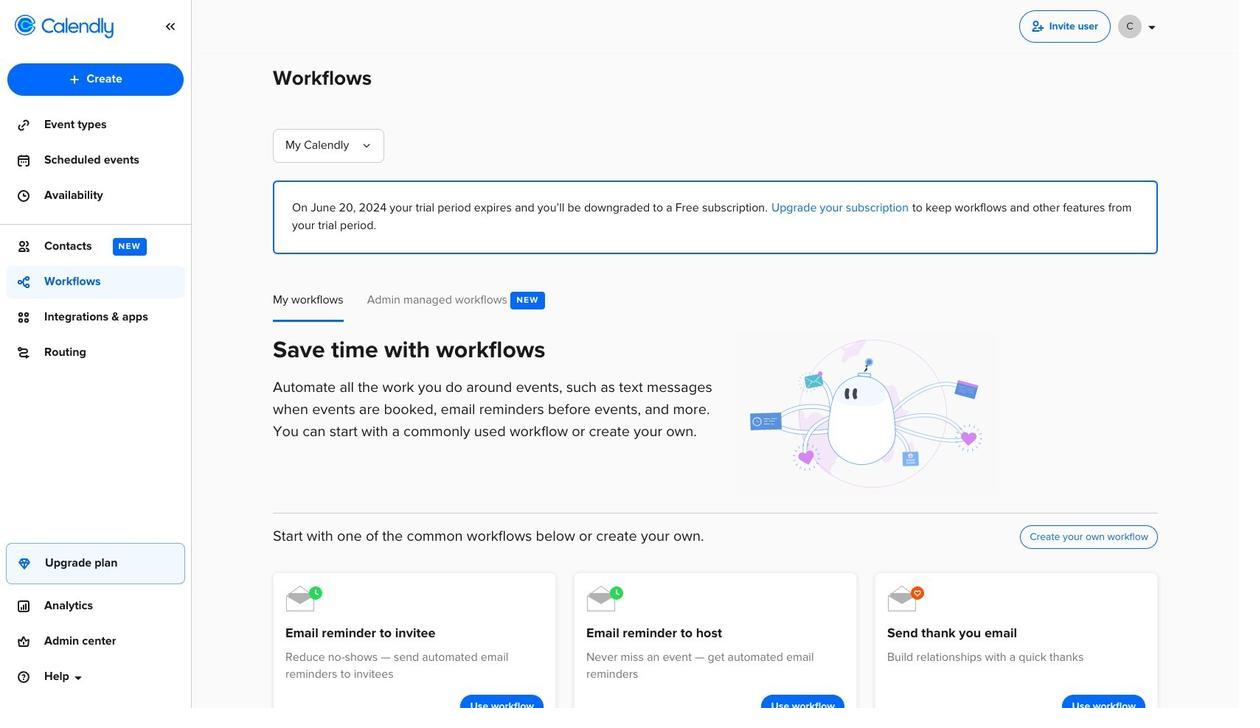 Task type: locate. For each thing, give the bounding box(es) containing it.
main navigation element
[[0, 0, 192, 709]]

calendly image
[[41, 18, 114, 38]]



Task type: vqa. For each thing, say whether or not it's contained in the screenshot.
Find event types field on the top of the page
no



